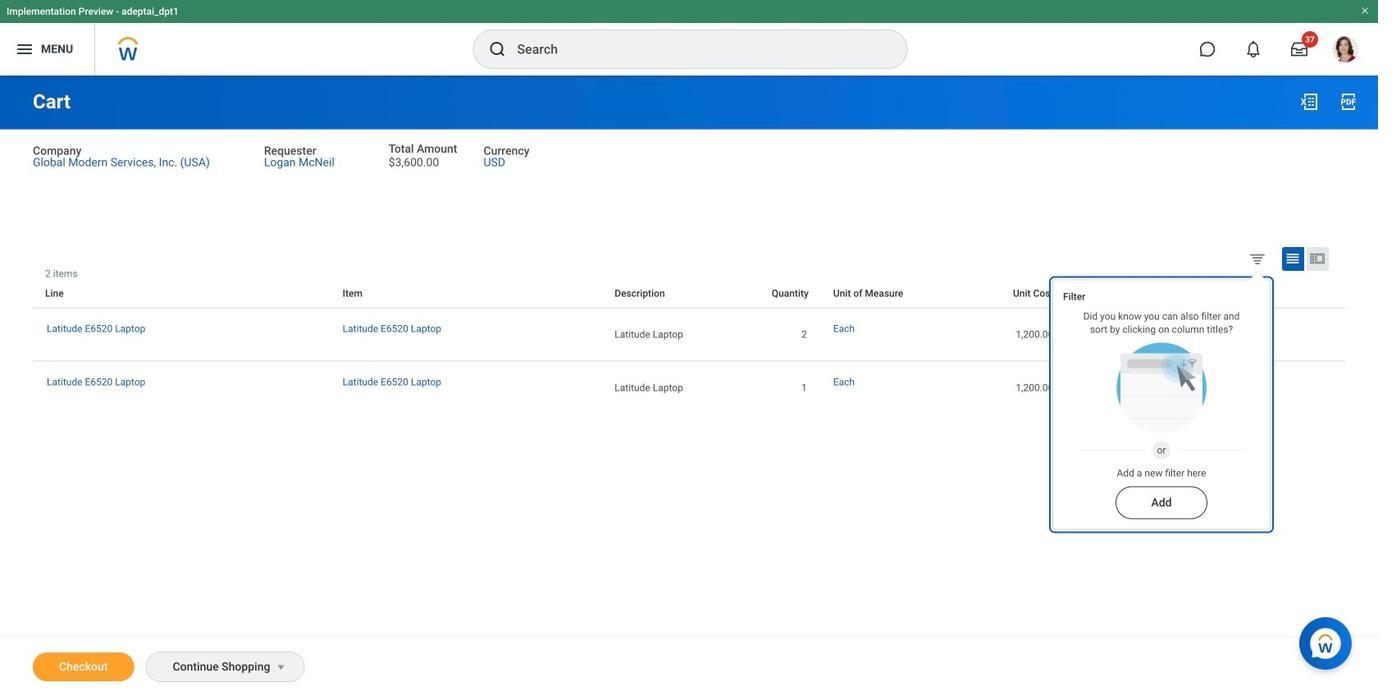Task type: vqa. For each thing, say whether or not it's contained in the screenshot.
toggle to list detail view ICON
yes



Task type: describe. For each thing, give the bounding box(es) containing it.
view printable version (pdf) image
[[1340, 92, 1359, 112]]

inbox large image
[[1292, 41, 1308, 57]]

notifications large image
[[1246, 41, 1262, 57]]

select to filter grid data image
[[1249, 250, 1267, 267]]

close environment banner image
[[1361, 6, 1371, 16]]

justify image
[[15, 39, 34, 59]]

toggle to list detail view image
[[1310, 250, 1326, 267]]

Search Workday  search field
[[518, 31, 874, 67]]

Toggle to Grid view radio
[[1283, 247, 1305, 271]]

export to excel image
[[1300, 92, 1320, 112]]



Task type: locate. For each thing, give the bounding box(es) containing it.
option group
[[1246, 247, 1342, 274]]

search image
[[488, 39, 508, 59]]

banner
[[0, 0, 1379, 76]]

toggle to grid view image
[[1285, 250, 1302, 267]]

dialog
[[1053, 263, 1271, 530]]

toolbar
[[1334, 268, 1346, 279]]

profile logan mcneil image
[[1333, 36, 1359, 66]]

main content
[[0, 76, 1379, 696]]

Toggle to List Detail view radio
[[1308, 247, 1330, 271]]

caret down image
[[271, 661, 291, 674]]



